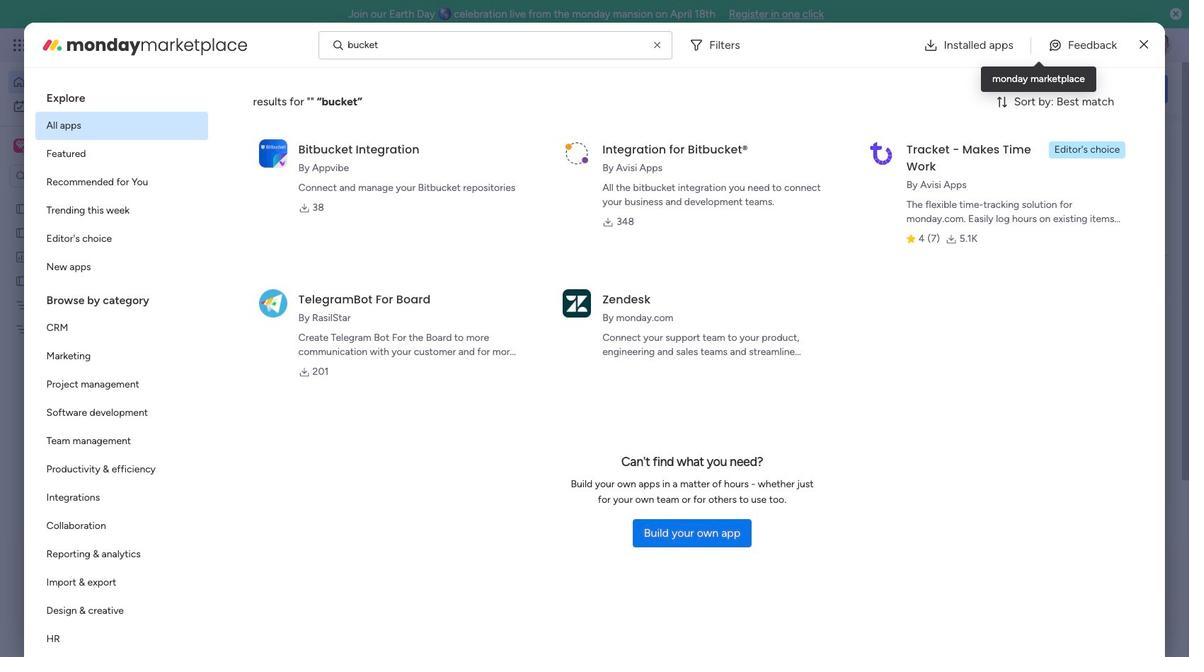 Task type: describe. For each thing, give the bounding box(es) containing it.
help center element
[[956, 612, 1169, 658]]

2 circle o image from the top
[[977, 216, 986, 226]]

terry turtle image
[[1150, 34, 1173, 57]]

v2 user feedback image
[[968, 81, 978, 97]]

workspace image
[[13, 138, 28, 154]]

workspace image
[[16, 138, 25, 154]]

0 horizontal spatial public board image
[[15, 274, 28, 288]]

workspace selection element
[[13, 137, 118, 156]]

getting started element
[[956, 544, 1169, 601]]

see plans image
[[235, 38, 248, 53]]

dapulse x slim image
[[1140, 36, 1149, 53]]



Task type: vqa. For each thing, say whether or not it's contained in the screenshot.
integrations in 'Discover New Abilities With Our Gmail & Outlook Integrations'
no



Task type: locate. For each thing, give the bounding box(es) containing it.
dapulse x slim image
[[1147, 131, 1164, 148]]

0 vertical spatial public board image
[[15, 202, 28, 215]]

option
[[8, 71, 172, 93], [8, 95, 172, 118], [35, 112, 208, 140], [35, 140, 208, 169], [35, 169, 208, 197], [0, 196, 181, 199], [35, 197, 208, 225], [35, 225, 208, 254], [35, 254, 208, 282], [35, 314, 208, 343], [35, 343, 208, 371], [35, 371, 208, 399], [35, 399, 208, 428], [35, 428, 208, 456], [35, 456, 208, 484], [35, 484, 208, 513], [35, 513, 208, 541], [35, 541, 208, 569], [35, 569, 208, 598], [35, 598, 208, 626], [35, 626, 208, 654]]

3 circle o image from the top
[[977, 234, 986, 244]]

add to favorites image
[[420, 287, 434, 301]]

public board image up component image
[[237, 287, 252, 302]]

2 public board image from the top
[[15, 226, 28, 239]]

public board image
[[15, 202, 28, 215], [15, 226, 28, 239]]

public board image inside quick search results list box
[[237, 287, 252, 302]]

heading
[[35, 79, 208, 112], [35, 282, 208, 314]]

1 circle o image from the top
[[977, 197, 986, 208]]

1 vertical spatial circle o image
[[977, 216, 986, 226]]

app logo image
[[259, 139, 287, 168], [563, 139, 591, 168], [867, 139, 896, 168], [259, 289, 287, 318], [563, 289, 591, 318]]

2 image
[[980, 29, 993, 45]]

notifications image
[[938, 38, 953, 52]]

2 heading from the top
[[35, 282, 208, 314]]

1 public board image from the top
[[15, 202, 28, 215]]

update feed image
[[970, 38, 984, 52]]

0 vertical spatial circle o image
[[977, 197, 986, 208]]

1 vertical spatial public board image
[[15, 226, 28, 239]]

list box
[[35, 79, 208, 658], [0, 194, 181, 532]]

component image
[[237, 309, 249, 322]]

monday marketplace image
[[1032, 38, 1046, 52]]

monday marketplace image
[[41, 34, 63, 56]]

public board image
[[15, 274, 28, 288], [237, 287, 252, 302]]

circle o image
[[977, 197, 986, 208], [977, 216, 986, 226], [977, 234, 986, 244]]

public dashboard image
[[15, 250, 28, 263]]

help image
[[1098, 38, 1112, 52]]

select product image
[[13, 38, 27, 52]]

quick search results list box
[[219, 161, 922, 522]]

search everything image
[[1067, 38, 1081, 52]]

0 vertical spatial heading
[[35, 79, 208, 112]]

Search in workspace field
[[30, 168, 118, 184]]

1 heading from the top
[[35, 79, 208, 112]]

2 vertical spatial circle o image
[[977, 234, 986, 244]]

1 horizontal spatial public board image
[[237, 287, 252, 302]]

public board image down public dashboard image
[[15, 274, 28, 288]]

v2 bolt switch image
[[1078, 81, 1086, 97]]

1 vertical spatial heading
[[35, 282, 208, 314]]



